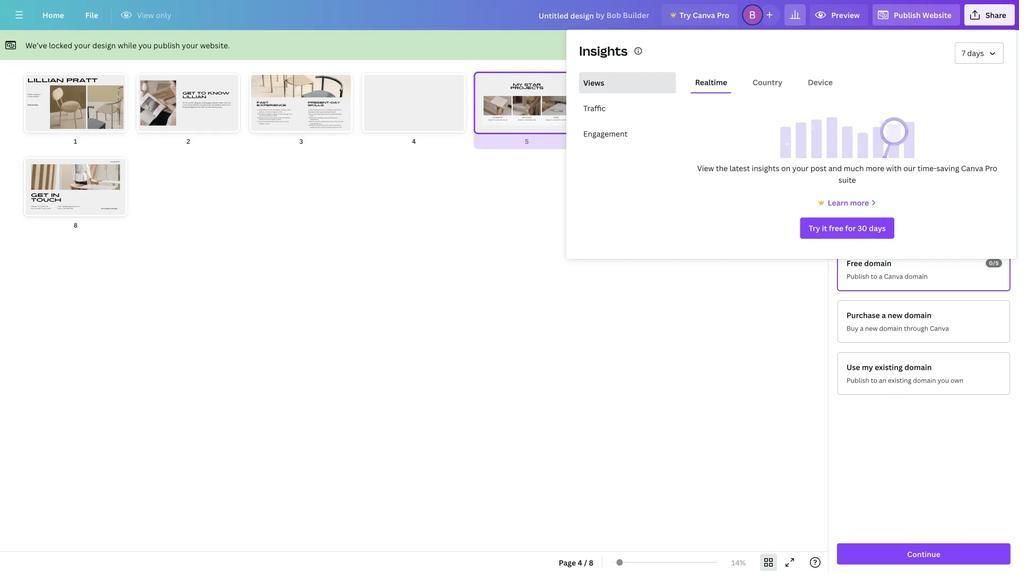 Task type: describe. For each thing, give the bounding box(es) containing it.
with inside the graduated from the trempleway academy with a bachelor of fine arts degree in 2020 obtained my master's degree in interior design from the same academy in 2022 became a part-time teacher at the trempleway institute for interior design in 2023 joined the dxcb design studio as an in-house designer in 2023
[[287, 109, 290, 111]]

2 horizontal spatial as
[[660, 97, 666, 100]]

the left web
[[932, 63, 953, 80]]

continue
[[908, 549, 941, 559]]

the inside assessing space, room, or builiding requirements reading, drawing, and editing blueprints conceptualizing, sketching, and rendering design plans adhering to building codes and inspection requirements determining the optimal placement of furniture and large appliances working collaboratively with clients to bring their residential and commercial space dreams to life
[[318, 121, 320, 123]]

lillian pratt
[[110, 161, 120, 163]]

a down beauvois
[[525, 119, 526, 121]]

1 vertical spatial existing
[[888, 376, 912, 385]]

assessing
[[310, 109, 317, 111]]

(123)
[[63, 208, 66, 210]]

appliances
[[314, 123, 321, 125]]

123
[[37, 206, 39, 208]]

and down based
[[211, 106, 215, 109]]

bring inside the i'm an interior designer and blogger based in new york city. i am in love with the concept of zen minimalism and i try to bring this approach to both my life and my work.
[[183, 106, 187, 109]]

0 vertical spatial 2023
[[278, 119, 281, 121]]

new
[[220, 102, 223, 104]]

same
[[261, 115, 265, 117]]

for down amber
[[493, 119, 495, 121]]

preview
[[832, 10, 860, 20]]

past
[[257, 101, 269, 104]]

obtained
[[259, 113, 265, 115]]

arts
[[270, 111, 272, 113]]

in left 2020
[[278, 111, 279, 113]]

studio
[[275, 121, 279, 123]]

by
[[596, 10, 605, 20]]

let's
[[101, 207, 105, 210]]

continue button
[[837, 544, 1011, 565]]

while
[[118, 40, 137, 50]]

know
[[208, 91, 230, 95]]

dxcb
[[266, 121, 270, 123]]

insights
[[752, 163, 780, 173]]

a down frucinni
[[553, 119, 554, 121]]

domain left through
[[880, 324, 903, 333]]

my inside the graduated from the trempleway academy with a bachelor of fine arts degree in 2020 obtained my master's degree in interior design from the same academy in 2022 became a part-time teacher at the trempleway institute for interior design in 2023 joined the dxcb design studio as an in-house designer in 2023
[[265, 113, 267, 115]]

the left dxcb
[[264, 121, 266, 123]]

furniture inside button
[[708, 80, 734, 83]]

with inside assessing space, room, or builiding requirements reading, drawing, and editing blueprints conceptualizing, sketching, and rendering design plans adhering to building codes and inspection requirements determining the optimal placement of furniture and large appliances working collaboratively with clients to bring their residential and commercial space dreams to life
[[326, 125, 328, 127]]

a inside the interior design is as much about what you don't put inside a space as what you put in.
[[651, 104, 654, 107]]

domain left own
[[913, 376, 936, 385]]

in inside get in touch
[[51, 192, 59, 198]]

in left at on the top left
[[276, 119, 277, 121]]

in left the new
[[218, 102, 219, 104]]

in left 2022
[[272, 115, 273, 117]]

view the latest insights on your post and much more with our time-saving canva pro suite
[[697, 163, 998, 185]]

designer inside the i'm an interior designer and blogger based in new york city. i am in love with the concept of zen minimalism and i try to bring this approach to both my life and my work.
[[194, 102, 201, 104]]

suite
[[839, 175, 856, 185]]

restaurant
[[554, 119, 561, 121]]

country inside button
[[753, 77, 783, 87]]

st.
[[47, 206, 48, 208]]

of inside the i'm an interior designer and blogger based in new york city. i am in love with the concept of zen minimalism and i try to bring this approach to both my life and my work.
[[207, 104, 208, 107]]

2025 portfolio
[[28, 104, 38, 106]]

and inside view the latest insights on your post and much more with our time-saving canva pro suite
[[829, 163, 842, 173]]

through
[[904, 324, 929, 333]]

days inside try it free for 30 days button
[[869, 223, 886, 233]]

skills
[[308, 104, 324, 107]]

0 vertical spatial trempleway
[[272, 109, 280, 111]]

30
[[858, 223, 868, 233]]

country button
[[749, 72, 787, 92]]

codes
[[324, 117, 328, 119]]

drawing,
[[316, 111, 322, 113]]

1 horizontal spatial your
[[182, 40, 198, 50]]

in left dxcb
[[265, 123, 266, 125]]

and left "or" at the left of page
[[322, 111, 325, 113]]

0/5
[[989, 260, 999, 267]]

view for view only
[[137, 10, 154, 20]]

bring inside assessing space, room, or builiding requirements reading, drawing, and editing blueprints conceptualizing, sketching, and rendering design plans adhering to building codes and inspection requirements determining the optimal placement of furniture and large appliances working collaboratively with clients to bring their residential and commercial space dreams to life
[[335, 125, 338, 127]]

i'm an interior designer and blogger based in new york city. i am in love with the concept of zen minimalism and i try to bring this approach to both my life and my work.
[[183, 102, 231, 109]]

a right buy
[[860, 324, 864, 333]]

post
[[811, 163, 827, 173]]

8 inside page 4 / 8 button
[[589, 558, 594, 568]]

design left spa
[[488, 119, 493, 121]]

creative
[[33, 96, 39, 98]]

design left restaurant on the right top of page
[[546, 119, 550, 121]]

1 vertical spatial requirements
[[310, 119, 319, 121]]

canva inside view the latest insights on your post and much more with our time-saving canva pro suite
[[961, 163, 984, 173]]

publish for publish website
[[894, 10, 921, 20]]

furniture design
[[708, 80, 734, 85]]

get for get to know lillian
[[183, 91, 196, 95]]

you up the in.
[[659, 100, 669, 104]]

in.
[[659, 107, 665, 110]]

canva inside purchase a new domain buy a new domain through canva
[[930, 324, 949, 333]]

domain down through
[[905, 362, 932, 373]]

concept
[[199, 104, 206, 107]]

purchase a new domain buy a new domain through canva
[[847, 310, 949, 333]]

a right purchase
[[882, 310, 886, 321]]

2020
[[279, 111, 282, 113]]

1 horizontal spatial as
[[615, 107, 621, 110]]

interior inside the interior design is as much about what you don't put inside a space as what you put in.
[[614, 97, 635, 100]]

our
[[904, 163, 916, 173]]

free
[[829, 223, 844, 233]]

1 horizontal spatial what
[[643, 100, 658, 104]]

present-
[[308, 101, 331, 104]]

interior designer + visual creative
[[28, 93, 42, 98]]

0 horizontal spatial put
[[625, 104, 634, 107]]

publish website
[[894, 10, 952, 20]]

bachelor
[[259, 111, 265, 113]]

of inside assessing space, room, or builiding requirements reading, drawing, and editing blueprints conceptualizing, sketching, and rendering design plans adhering to building codes and inspection requirements determining the optimal placement of furniture and large appliances working collaboratively with clients to bring their residential and commercial space dreams to life
[[334, 121, 335, 123]]

determining
[[310, 121, 318, 123]]

frucinni
[[554, 117, 559, 119]]

page
[[559, 558, 576, 568]]

design left while
[[92, 40, 116, 50]]

in right am
[[187, 104, 188, 107]]

large
[[310, 123, 313, 125]]

residential
[[310, 126, 317, 128]]

you right while
[[138, 40, 152, 50]]

try canva pro
[[680, 10, 730, 20]]

try it free for 30 days button
[[801, 218, 895, 239]]

am
[[184, 104, 186, 107]]

design down the time
[[270, 121, 274, 123]]

a right academy
[[290, 109, 291, 111]]

designer
[[33, 93, 40, 96]]

address:
[[31, 206, 37, 208]]

0 vertical spatial new
[[888, 310, 903, 321]]

pratt
[[66, 77, 98, 83]]

conceptualizing,
[[310, 113, 321, 115]]

experience
[[257, 104, 286, 107]]

to inside get to know lillian
[[197, 91, 206, 95]]

rendering
[[331, 113, 337, 115]]

design for furniture design
[[708, 82, 726, 85]]

blueprints
[[330, 111, 336, 113]]

lillian inside get to know lillian
[[183, 95, 206, 99]]

try canva pro button
[[662, 4, 738, 25]]

editing
[[325, 111, 329, 113]]

the inside design for a spa and retreat the amber house design for a boutique hotel beauvois place design for a restaurant and bar frucinni
[[493, 117, 495, 119]]

a left "part-"
[[265, 117, 266, 119]]

minimalism
[[212, 104, 221, 107]]

with inside view the latest insights on your post and much more with our time-saving canva pro suite
[[887, 163, 902, 173]]

is
[[655, 97, 659, 100]]

bob
[[607, 10, 621, 20]]

an inside the graduated from the trempleway academy with a bachelor of fine arts degree in 2020 obtained my master's degree in interior design from the same academy in 2022 became a part-time teacher at the trempleway institute for interior design in 2023 joined the dxcb design studio as an in-house designer in 2023
[[281, 121, 283, 123]]

of inside the graduated from the trempleway academy with a bachelor of fine arts degree in 2020 obtained my master's degree in interior design from the same academy in 2022 became a part-time teacher at the trempleway institute for interior design in 2023 joined the dxcb design studio as an in-house designer in 2023
[[265, 111, 266, 113]]

touch
[[31, 197, 61, 203]]

and left try
[[222, 104, 225, 107]]

my right the both
[[206, 106, 208, 109]]

the left same
[[259, 115, 261, 117]]

preview button
[[810, 4, 869, 25]]

present-day skills
[[308, 101, 340, 107]]

bar
[[564, 119, 567, 121]]

view for view the latest insights on your post and much more with our time-saving canva pro suite
[[697, 163, 714, 173]]

try for try it free for 30 days
[[809, 223, 821, 233]]

device button
[[804, 72, 837, 92]]

a left spa
[[495, 119, 496, 121]]

working
[[310, 125, 315, 127]]

as inside the graduated from the trempleway academy with a bachelor of fine arts degree in 2020 obtained my master's degree in interior design from the same academy in 2022 became a part-time teacher at the trempleway institute for interior design in 2023 joined the dxcb design studio as an in-house designer in 2023
[[279, 121, 281, 123]]

assessing space, room, or builiding requirements reading, drawing, and editing blueprints conceptualizing, sketching, and rendering design plans adhering to building codes and inspection requirements determining the optimal placement of furniture and large appliances working collaboratively with clients to bring their residential and commercial space dreams to life
[[310, 109, 344, 128]]

star
[[525, 82, 541, 86]]

4 inside button
[[578, 558, 583, 568]]

1 horizontal spatial on
[[877, 190, 886, 200]]

1 vertical spatial new
[[865, 324, 878, 333]]

country inside let's work together address: 123 anywhere st. any city, state, country 12345 phone: (123) 456 7890 email: hello@reallygreatsite.com
[[41, 207, 47, 210]]

free domain
[[847, 258, 892, 268]]

publish for publish to a canva domain
[[847, 272, 870, 281]]

adhering
[[310, 117, 316, 119]]

you inside use my existing domain publish to an existing domain you own
[[938, 376, 949, 385]]

past experience
[[257, 101, 286, 107]]

and right spa
[[500, 119, 502, 121]]

canva inside button
[[693, 10, 715, 20]]

publish to the web
[[867, 63, 982, 80]]

1 horizontal spatial put
[[649, 107, 658, 110]]

the right fine
[[270, 109, 272, 111]]

realtime
[[695, 77, 728, 87]]

together
[[110, 207, 117, 210]]

zen
[[209, 104, 212, 107]]

0 horizontal spatial your
[[74, 40, 91, 50]]

work.
[[218, 106, 222, 109]]



Task type: locate. For each thing, give the bounding box(es) containing it.
design down academy
[[285, 113, 289, 115]]

1 horizontal spatial 2023
[[278, 119, 281, 121]]

you left own
[[938, 376, 949, 385]]

0 horizontal spatial space
[[328, 126, 332, 128]]

2 horizontal spatial your
[[793, 163, 809, 173]]

1 horizontal spatial an
[[281, 121, 283, 123]]

1 vertical spatial put
[[649, 107, 658, 110]]

space inside assessing space, room, or builiding requirements reading, drawing, and editing blueprints conceptualizing, sketching, and rendering design plans adhering to building codes and inspection requirements determining the optimal placement of furniture and large appliances working collaboratively with clients to bring their residential and commercial space dreams to life
[[328, 126, 332, 128]]

free
[[847, 258, 863, 268]]

days inside 7 days button
[[968, 48, 984, 58]]

with right love
[[192, 104, 196, 107]]

0 vertical spatial days
[[968, 48, 984, 58]]

0 vertical spatial on
[[782, 163, 791, 173]]

0 horizontal spatial an
[[185, 102, 188, 104]]

latest
[[730, 163, 750, 173]]

for left restaurant on the right top of page
[[551, 119, 552, 121]]

0 vertical spatial bring
[[183, 106, 187, 109]]

much inside the interior design is as much about what you don't put inside a space as what you put in.
[[611, 100, 625, 104]]

1 vertical spatial trempleway
[[282, 117, 290, 119]]

put
[[625, 104, 634, 107], [649, 107, 658, 110]]

for right institute
[[265, 119, 266, 121]]

of down "inspection"
[[334, 121, 335, 123]]

academy
[[266, 115, 272, 117]]

0 horizontal spatial new
[[865, 324, 878, 333]]

12345
[[47, 207, 51, 210]]

main menu bar
[[0, 0, 1019, 30]]

try right builder
[[680, 10, 691, 20]]

new down purchase
[[865, 324, 878, 333]]

1 horizontal spatial life
[[340, 126, 342, 128]]

i'm
[[183, 102, 185, 104]]

1 vertical spatial furniture
[[335, 121, 341, 123]]

amber
[[495, 117, 499, 119]]

1 horizontal spatial pro
[[986, 163, 998, 173]]

in
[[218, 102, 219, 104], [187, 104, 188, 107], [278, 111, 279, 113], [279, 113, 280, 115], [272, 115, 273, 117], [276, 119, 277, 121], [265, 123, 266, 125], [51, 192, 59, 198]]

1 horizontal spatial designer
[[259, 123, 265, 125]]

the inside view the latest insights on your post and much more with our time-saving canva pro suite
[[716, 163, 728, 173]]

2 vertical spatial as
[[279, 121, 281, 123]]

degree up 2022
[[273, 111, 277, 113]]

interior
[[188, 102, 194, 104]]

house inside design for a spa and retreat the amber house design for a boutique hotel beauvois place design for a restaurant and bar frucinni
[[499, 117, 503, 119]]

space inside the interior design is as much about what you don't put inside a space as what you put in.
[[655, 104, 670, 107]]

commercial
[[320, 126, 328, 128]]

file
[[85, 10, 98, 20]]

for up publish to
[[846, 223, 856, 233]]

lillian up interior
[[183, 95, 206, 99]]

the right at on the top left
[[280, 117, 282, 119]]

the left latest
[[716, 163, 728, 173]]

pro inside view the latest insights on your post and much more with our time-saving canva pro suite
[[986, 163, 998, 173]]

8
[[74, 221, 77, 229], [589, 558, 594, 568]]

resize
[[852, 190, 875, 200]]

house
[[499, 117, 503, 119], [285, 121, 289, 123]]

1 horizontal spatial requirements
[[333, 109, 342, 111]]

get inside get in touch
[[31, 192, 49, 198]]

more inside button
[[850, 198, 869, 208]]

my inside use my existing domain publish to an existing domain you own
[[862, 362, 873, 373]]

interior design is as much about what you don't put inside a space as what you put in. button
[[590, 75, 690, 146]]

1 vertical spatial more
[[850, 198, 869, 208]]

retreat
[[503, 119, 507, 121]]

life inside assessing space, room, or builiding requirements reading, drawing, and editing blueprints conceptualizing, sketching, and rendering design plans adhering to building codes and inspection requirements determining the optimal placement of furniture and large appliances working collaboratively with clients to bring their residential and commercial space dreams to life
[[340, 126, 342, 128]]

design down beauvois
[[518, 119, 522, 121]]

0 horizontal spatial lillian
[[110, 161, 115, 163]]

day
[[331, 101, 340, 104]]

design inside assessing space, room, or builiding requirements reading, drawing, and editing blueprints conceptualizing, sketching, and rendering design plans adhering to building codes and inspection requirements determining the optimal placement of furniture and large appliances working collaboratively with clients to bring their residential and commercial space dreams to life
[[338, 113, 342, 115]]

0 horizontal spatial try
[[680, 10, 691, 20]]

1 horizontal spatial from
[[290, 113, 293, 115]]

let's work together address: 123 anywhere st. any city, state, country 12345 phone: (123) 456 7890 email: hello@reallygreatsite.com
[[31, 206, 117, 210]]

as right the studio
[[279, 121, 281, 123]]

1 horizontal spatial trempleway
[[282, 117, 290, 119]]

1 vertical spatial bring
[[335, 125, 338, 127]]

a right inside
[[651, 104, 654, 107]]

design down 2022
[[272, 119, 276, 121]]

life inside the i'm an interior designer and blogger based in new york city. i am in love with the concept of zen minimalism and i try to bring this approach to both my life and my work.
[[209, 106, 211, 109]]

1 vertical spatial space
[[328, 126, 332, 128]]

with
[[192, 104, 196, 107], [287, 109, 290, 111], [326, 125, 328, 127], [887, 163, 902, 173]]

view inside view the latest insights on your post and much more with our time-saving canva pro suite
[[697, 163, 714, 173]]

much inside view the latest insights on your post and much more with our time-saving canva pro suite
[[844, 163, 864, 173]]

2023
[[278, 119, 281, 121], [267, 123, 270, 125]]

0 horizontal spatial house
[[285, 121, 289, 123]]

design inside "furniture design"
[[708, 82, 726, 85]]

1 horizontal spatial bring
[[335, 125, 338, 127]]

house inside the graduated from the trempleway academy with a bachelor of fine arts degree in 2020 obtained my master's degree in interior design from the same academy in 2022 became a part-time teacher at the trempleway institute for interior design in 2023 joined the dxcb design studio as an in-house designer in 2023
[[285, 121, 289, 123]]

1 i from the left
[[183, 104, 183, 107]]

space
[[655, 104, 670, 107], [328, 126, 332, 128]]

from left the arts
[[266, 109, 270, 111]]

1 horizontal spatial house
[[499, 117, 503, 119]]

from right 2020
[[290, 113, 293, 115]]

design for interior design is as much about what you don't put inside a space as what you put in.
[[636, 97, 653, 100]]

0 horizontal spatial requirements
[[310, 119, 319, 121]]

a
[[651, 104, 654, 107], [290, 109, 291, 111], [265, 117, 266, 119], [495, 119, 496, 121], [525, 119, 526, 121], [553, 119, 554, 121], [879, 272, 883, 281], [882, 310, 886, 321], [860, 324, 864, 333]]

4
[[412, 137, 416, 145], [578, 558, 583, 568]]

0 vertical spatial 4
[[412, 137, 416, 145]]

it
[[822, 223, 828, 233]]

with right academy
[[287, 109, 290, 111]]

and up the both
[[202, 102, 205, 104]]

furniture
[[708, 80, 734, 83], [335, 121, 341, 123]]

my left the star
[[513, 82, 523, 86]]

2 vertical spatial an
[[879, 376, 887, 385]]

1 horizontal spatial get
[[183, 91, 196, 95]]

0 horizontal spatial designer
[[194, 102, 201, 104]]

my star projects
[[511, 82, 544, 90]]

1 vertical spatial house
[[285, 121, 289, 123]]

state,
[[37, 207, 41, 210]]

1 horizontal spatial view
[[697, 163, 714, 173]]

try
[[680, 10, 691, 20], [809, 223, 821, 233]]

designer down institute
[[259, 123, 265, 125]]

publish to
[[837, 234, 869, 243]]

2 i from the left
[[226, 104, 226, 107]]

house up spa
[[499, 117, 503, 119]]

design left by
[[571, 10, 594, 20]]

inspection
[[331, 117, 338, 119]]

share button
[[965, 4, 1015, 25]]

use
[[847, 362, 861, 373]]

page 4 / 8 button
[[555, 554, 598, 571]]

placement
[[326, 121, 333, 123]]

designer inside the graduated from the trempleway academy with a bachelor of fine arts degree in 2020 obtained my master's degree in interior design from the same academy in 2022 became a part-time teacher at the trempleway institute for interior design in 2023 joined the dxcb design studio as an in-house designer in 2023
[[259, 123, 265, 125]]

/
[[584, 558, 587, 568]]

my left work.
[[215, 106, 218, 109]]

designer up the approach
[[194, 102, 201, 104]]

publish for publish to the web
[[867, 63, 912, 80]]

0 horizontal spatial from
[[266, 109, 270, 111]]

builder
[[623, 10, 650, 20]]

1 horizontal spatial new
[[888, 310, 903, 321]]

page 4 / 8
[[559, 558, 594, 568]]

publish inside dropdown button
[[894, 10, 921, 20]]

trempleway right the arts
[[272, 109, 280, 111]]

1 vertical spatial 4
[[578, 558, 583, 568]]

and right codes
[[328, 117, 331, 119]]

1 horizontal spatial i
[[226, 104, 226, 107]]

with inside the i'm an interior designer and blogger based in new york city. i am in love with the concept of zen minimalism and i try to bring this approach to both my life and my work.
[[192, 104, 196, 107]]

with left clients
[[326, 125, 328, 127]]

0 vertical spatial country
[[753, 77, 783, 87]]

14% button
[[722, 554, 756, 571]]

days right 30 on the top right
[[869, 223, 886, 233]]

1 vertical spatial days
[[869, 223, 886, 233]]

0 vertical spatial designer
[[194, 102, 201, 104]]

0 horizontal spatial bring
[[183, 106, 187, 109]]

1 vertical spatial what
[[623, 107, 637, 110]]

on right "resize"
[[877, 190, 886, 200]]

8 right /
[[589, 558, 594, 568]]

interior inside interior designer + visual creative
[[28, 93, 33, 96]]

views
[[584, 78, 604, 88]]

room,
[[322, 109, 325, 111]]

became
[[259, 117, 264, 119]]

1 horizontal spatial days
[[968, 48, 984, 58]]

trempleway up in- at the left top of the page
[[282, 117, 290, 119]]

and down builiding
[[328, 113, 331, 115]]

web
[[956, 63, 982, 80]]

designer
[[194, 102, 201, 104], [259, 123, 265, 125]]

0 vertical spatial of
[[207, 104, 208, 107]]

0 vertical spatial life
[[209, 106, 211, 109]]

what down about
[[623, 107, 637, 110]]

furniture left country button
[[708, 80, 734, 83]]

i left am
[[183, 104, 183, 107]]

1 horizontal spatial try
[[809, 223, 821, 233]]

country
[[753, 77, 783, 87], [41, 207, 47, 210]]

bring left their
[[335, 125, 338, 127]]

for down beauvois
[[523, 119, 525, 121]]

requirements
[[333, 109, 342, 111], [310, 119, 319, 121]]

1 vertical spatial lillian
[[110, 161, 115, 163]]

in up at on the top left
[[279, 113, 280, 115]]

0 horizontal spatial as
[[279, 121, 281, 123]]

more
[[866, 163, 885, 173], [850, 198, 869, 208]]

1 horizontal spatial much
[[844, 163, 864, 173]]

bring left "this"
[[183, 106, 187, 109]]

my right same
[[265, 113, 267, 115]]

my inside my star projects
[[513, 82, 523, 86]]

try it free for 30 days
[[809, 223, 886, 233]]

7890
[[70, 208, 73, 210]]

0 horizontal spatial on
[[782, 163, 791, 173]]

1 vertical spatial designer
[[259, 123, 265, 125]]

and left bar
[[561, 119, 564, 121]]

website
[[923, 10, 952, 20]]

design left country button
[[708, 82, 726, 85]]

more right learn
[[850, 198, 869, 208]]

domain
[[865, 258, 892, 268], [905, 272, 928, 281], [905, 310, 932, 321], [880, 324, 903, 333], [905, 362, 932, 373], [913, 376, 936, 385]]

plans
[[310, 115, 314, 117]]

domain up through
[[905, 310, 932, 321]]

0 horizontal spatial pro
[[717, 10, 730, 20]]

what down is
[[643, 100, 658, 104]]

visual
[[28, 96, 32, 98]]

1 vertical spatial try
[[809, 223, 821, 233]]

to inside use my existing domain publish to an existing domain you own
[[871, 376, 878, 385]]

sketching,
[[321, 113, 328, 115]]

1 horizontal spatial lillian
[[183, 95, 206, 99]]

beauvois
[[522, 117, 528, 119]]

on inside view the latest insights on your post and much more with our time-saving canva pro suite
[[782, 163, 791, 173]]

3
[[299, 137, 303, 145]]

2 vertical spatial of
[[334, 121, 335, 123]]

life down blogger
[[209, 106, 211, 109]]

untitled
[[539, 10, 569, 20]]

master's
[[268, 113, 273, 115]]

0 horizontal spatial i
[[183, 104, 183, 107]]

0 vertical spatial try
[[680, 10, 691, 20]]

2 horizontal spatial of
[[334, 121, 335, 123]]

a down free domain
[[879, 272, 883, 281]]

0 vertical spatial put
[[625, 104, 634, 107]]

and down appliances
[[317, 126, 320, 128]]

0 horizontal spatial view
[[137, 10, 154, 20]]

what
[[643, 100, 658, 104], [623, 107, 637, 110]]

try inside try canva pro button
[[680, 10, 691, 20]]

pro inside button
[[717, 10, 730, 20]]

fine
[[267, 111, 269, 113]]

about
[[626, 100, 642, 104]]

1 vertical spatial of
[[265, 111, 266, 113]]

trempleway
[[272, 109, 280, 111], [282, 117, 290, 119]]

for inside button
[[846, 223, 856, 233]]

get up interior
[[183, 91, 196, 95]]

city.
[[227, 102, 231, 104]]

work
[[105, 207, 109, 210]]

1 vertical spatial view
[[697, 163, 714, 173]]

design inside main menu bar
[[571, 10, 594, 20]]

try left it
[[809, 223, 821, 233]]

at
[[278, 117, 279, 119]]

1 vertical spatial pro
[[986, 163, 998, 173]]

publish inside use my existing domain publish to an existing domain you own
[[847, 376, 870, 385]]

learn more
[[828, 198, 869, 208]]

lillian left pratt
[[110, 161, 115, 163]]

put left the in.
[[649, 107, 658, 110]]

life right dreams
[[340, 126, 342, 128]]

0 vertical spatial requirements
[[333, 109, 342, 111]]

and up their
[[341, 121, 344, 123]]

your inside view the latest insights on your post and much more with our time-saving canva pro suite
[[793, 163, 809, 173]]

0 horizontal spatial what
[[623, 107, 637, 110]]

0 horizontal spatial country
[[41, 207, 47, 210]]

1 horizontal spatial 4
[[578, 558, 583, 568]]

for inside the graduated from the trempleway academy with a bachelor of fine arts degree in 2020 obtained my master's degree in interior design from the same academy in 2022 became a part-time teacher at the trempleway institute for interior design in 2023 joined the dxcb design studio as an in-house designer in 2023
[[265, 119, 266, 121]]

1 vertical spatial get
[[31, 192, 49, 198]]

the left optimal
[[318, 121, 320, 123]]

we've
[[25, 40, 47, 50]]

0 horizontal spatial 4
[[412, 137, 416, 145]]

2023 down "part-"
[[267, 123, 270, 125]]

much up suite
[[844, 163, 864, 173]]

7 days button
[[955, 42, 1004, 64]]

0 horizontal spatial get
[[31, 192, 49, 198]]

my right use
[[862, 362, 873, 373]]

get up 123
[[31, 192, 49, 198]]

you down inside
[[638, 107, 648, 110]]

0 vertical spatial pro
[[717, 10, 730, 20]]

your right "publish"
[[182, 40, 198, 50]]

0 vertical spatial an
[[185, 102, 188, 104]]

0 vertical spatial view
[[137, 10, 154, 20]]

0 vertical spatial lillian
[[183, 95, 206, 99]]

love
[[189, 104, 192, 107]]

projects
[[511, 86, 544, 90]]

1 vertical spatial on
[[877, 190, 886, 200]]

0 horizontal spatial 2023
[[267, 123, 270, 125]]

0 vertical spatial furniture
[[708, 80, 734, 83]]

the inside the i'm an interior designer and blogger based in new york city. i am in love with the concept of zen minimalism and i try to bring this approach to both my life and my work.
[[196, 104, 199, 107]]

with left our
[[887, 163, 902, 173]]

email:
[[58, 206, 62, 208]]

0 vertical spatial space
[[655, 104, 670, 107]]

more up resize on mobile
[[866, 163, 885, 173]]

much
[[611, 100, 625, 104], [844, 163, 864, 173]]

design
[[571, 10, 594, 20], [92, 40, 116, 50], [708, 82, 726, 85], [636, 97, 653, 100], [338, 113, 342, 115]]

house right the studio
[[285, 121, 289, 123]]

space,
[[317, 109, 321, 111]]

of
[[207, 104, 208, 107], [265, 111, 266, 113], [334, 121, 335, 123]]

get for get in touch
[[31, 192, 49, 198]]

my
[[513, 82, 523, 86], [206, 106, 208, 109], [215, 106, 218, 109], [265, 113, 267, 115], [862, 362, 873, 373]]

0 vertical spatial 8
[[74, 221, 77, 229]]

0 horizontal spatial much
[[611, 100, 625, 104]]

2 horizontal spatial an
[[879, 376, 887, 385]]

realtime button
[[691, 72, 732, 92]]

view inside status
[[137, 10, 154, 20]]

domain up purchase a new domain buy a new domain through canva
[[905, 272, 928, 281]]

view left the only
[[137, 10, 154, 20]]

file button
[[77, 4, 107, 25]]

design for a spa and retreat the amber house design for a boutique hotel beauvois place design for a restaurant and bar frucinni
[[488, 117, 567, 121]]

design right rendering
[[338, 113, 342, 115]]

furniture inside assessing space, room, or builiding requirements reading, drawing, and editing blueprints conceptualizing, sketching, and rendering design plans adhering to building codes and inspection requirements determining the optimal placement of furniture and large appliances working collaboratively with clients to bring their residential and commercial space dreams to life
[[335, 121, 341, 123]]

0 vertical spatial existing
[[875, 362, 903, 373]]

as right is
[[660, 97, 666, 100]]

design inside the interior design is as much about what you don't put inside a space as what you put in.
[[636, 97, 653, 100]]

engagement
[[584, 129, 628, 139]]

1 horizontal spatial country
[[753, 77, 783, 87]]

builiding
[[327, 109, 333, 111]]

try for try canva pro
[[680, 10, 691, 20]]

view only status
[[116, 8, 177, 21]]

more inside view the latest insights on your post and much more with our time-saving canva pro suite
[[866, 163, 885, 173]]

in up email:
[[51, 192, 59, 198]]

based
[[212, 102, 217, 104]]

an inside use my existing domain publish to an existing domain you own
[[879, 376, 887, 385]]

0 horizontal spatial 8
[[74, 221, 77, 229]]

domain up 'publish to a canva domain'
[[865, 258, 892, 268]]

0 horizontal spatial trempleway
[[272, 109, 280, 111]]

design for untitled design by bob builder
[[571, 10, 594, 20]]

view left latest
[[697, 163, 714, 173]]

as down don't
[[615, 107, 621, 110]]

1 vertical spatial country
[[41, 207, 47, 210]]

get inside get to know lillian
[[183, 91, 196, 95]]

0 vertical spatial from
[[266, 109, 270, 111]]

an inside the i'm an interior designer and blogger based in new york city. i am in love with the concept of zen minimalism and i try to bring this approach to both my life and my work.
[[185, 102, 188, 104]]

degree up the teacher
[[274, 113, 278, 115]]

0 vertical spatial get
[[183, 91, 196, 95]]

the left concept
[[196, 104, 199, 107]]

try inside try it free for 30 days button
[[809, 223, 821, 233]]

country left the st.
[[41, 207, 47, 210]]

publish for publish to
[[837, 234, 860, 243]]

1 vertical spatial an
[[281, 121, 283, 123]]



Task type: vqa. For each thing, say whether or not it's contained in the screenshot.
Untitled
yes



